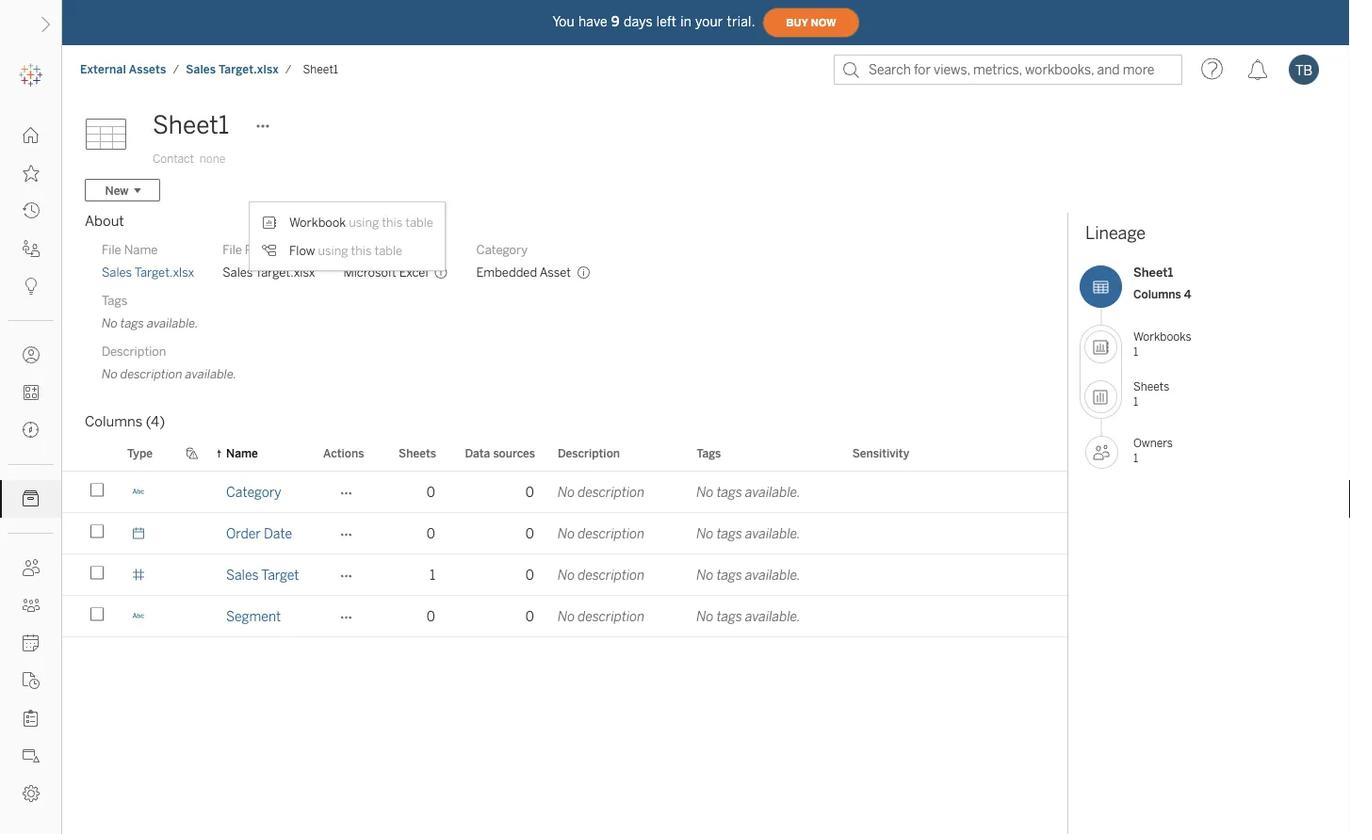 Task type: describe. For each thing, give the bounding box(es) containing it.
sheet1 element
[[297, 63, 344, 76]]

1 vertical spatial sales target.xlsx link
[[102, 264, 194, 281]]

external assets link
[[79, 62, 167, 77]]

this for flow using this table
[[351, 243, 372, 258]]

shared with me image
[[23, 240, 40, 257]]

order date
[[226, 526, 292, 542]]

row group containing category
[[62, 472, 1067, 638]]

table image
[[85, 106, 141, 163]]

category link
[[226, 472, 281, 513]]

data sources
[[465, 447, 535, 460]]

row containing sales target
[[62, 555, 1067, 596]]

you
[[552, 14, 575, 29]]

have
[[578, 14, 607, 29]]

this for workbook using this table
[[382, 215, 403, 230]]

tags for tags no tags available.
[[102, 293, 127, 308]]

now
[[811, 17, 836, 28]]

9
[[611, 14, 620, 29]]

embedded asset
[[476, 265, 571, 280]]

1 horizontal spatial type
[[365, 242, 392, 257]]

owners
[[1133, 437, 1173, 450]]

workbook using this table
[[289, 215, 433, 230]]

columns image
[[1080, 266, 1122, 308]]

sales right assets
[[186, 63, 216, 76]]

recents image
[[23, 203, 40, 220]]

none
[[200, 152, 225, 166]]

explore image
[[23, 422, 40, 439]]

workbooks 1
[[1133, 330, 1191, 358]]

segment link
[[226, 596, 281, 637]]

jobs image
[[23, 673, 40, 690]]

file type
[[343, 242, 392, 257]]

sheets 1
[[1133, 380, 1169, 408]]

description for description
[[558, 447, 620, 460]]

1 for sheets 1
[[1133, 395, 1138, 408]]

buy now
[[786, 17, 836, 28]]

description no description available.
[[102, 344, 237, 382]]

target.xlsx for file path sales target.xlsx
[[255, 265, 315, 280]]

lineage
[[1085, 223, 1146, 244]]

workbooks
[[1133, 330, 1191, 344]]

no tags available. for segment
[[697, 609, 801, 625]]

target.xlsx left 'sheet1' element
[[219, 63, 279, 76]]

category inside "row group"
[[226, 485, 281, 500]]

new button
[[85, 179, 160, 202]]

description for category
[[578, 485, 645, 500]]

settings image
[[23, 786, 40, 803]]

using for flow
[[318, 243, 348, 258]]

sheet1 columns 4
[[1133, 265, 1191, 301]]

in
[[680, 14, 692, 29]]

string image for category
[[132, 486, 145, 499]]

workbooks image
[[1084, 331, 1117, 364]]

external assets / sales target.xlsx /
[[80, 63, 292, 76]]

available. for sales target
[[745, 568, 801, 583]]

tags no tags available.
[[102, 293, 198, 331]]

2 / from the left
[[285, 63, 292, 76]]

columns (4)
[[85, 414, 165, 431]]

tags for order date
[[717, 526, 742, 542]]

sales target link
[[226, 555, 299, 595]]

file for file path
[[223, 242, 242, 257]]

no description for segment
[[558, 609, 645, 625]]

0 vertical spatial sheet1
[[303, 63, 338, 76]]

0 vertical spatial sales target.xlsx link
[[185, 62, 280, 77]]

personal space image
[[23, 347, 40, 364]]

sales inside row
[[226, 568, 259, 583]]

available. inside tags no tags available.
[[147, 316, 198, 331]]

left
[[656, 14, 677, 29]]

tags for segment
[[717, 609, 742, 625]]

name inside file name sales target.xlsx
[[124, 242, 158, 257]]

navigation panel element
[[0, 57, 61, 813]]

embedded
[[476, 265, 537, 280]]

available. for order date
[[745, 526, 801, 542]]

sensitivity
[[852, 447, 909, 460]]

collections image
[[23, 384, 40, 401]]

1 vertical spatial name
[[226, 447, 258, 460]]

date
[[264, 526, 292, 542]]

order date link
[[226, 513, 292, 554]]

excel
[[399, 265, 428, 280]]

actions
[[323, 447, 364, 460]]

recommendations image
[[23, 278, 40, 295]]



Task type: locate. For each thing, give the bounding box(es) containing it.
sheets for sheets
[[399, 447, 436, 460]]

assets
[[129, 63, 166, 76]]

2 file from the left
[[223, 242, 242, 257]]

tasks image
[[23, 710, 40, 727]]

columns inside the sheet1 columns 4
[[1133, 287, 1181, 301]]

description inside description no description available.
[[102, 344, 166, 359]]

0 horizontal spatial category
[[226, 485, 281, 500]]

0
[[427, 485, 435, 500], [526, 485, 534, 500], [427, 526, 435, 542], [526, 526, 534, 542], [526, 568, 534, 583], [427, 609, 435, 625], [526, 609, 534, 625]]

buy
[[786, 17, 808, 28]]

2 no description from the top
[[558, 526, 645, 542]]

tags
[[102, 293, 127, 308], [697, 447, 721, 460]]

external
[[80, 63, 126, 76]]

trial.
[[727, 14, 755, 29]]

owners 1
[[1133, 437, 1173, 465]]

file up microsoft on the left
[[343, 242, 363, 257]]

description
[[102, 344, 166, 359], [558, 447, 620, 460]]

0 horizontal spatial columns
[[85, 414, 143, 431]]

date image
[[132, 527, 145, 540]]

contact
[[153, 152, 194, 166]]

0 vertical spatial sheets
[[1133, 380, 1169, 394]]

columns left 4
[[1133, 287, 1181, 301]]

1 horizontal spatial table
[[405, 215, 433, 230]]

table up the microsoft excel
[[374, 243, 402, 258]]

tags for sales target
[[717, 568, 742, 583]]

available. for category
[[745, 485, 801, 500]]

sales target.xlsx link
[[185, 62, 280, 77], [102, 264, 194, 281]]

1 horizontal spatial columns
[[1133, 287, 1181, 301]]

owners image
[[1085, 436, 1118, 469]]

sheet1 inside the sheet1 columns 4
[[1133, 265, 1173, 280]]

file inside "file path sales target.xlsx"
[[223, 242, 242, 257]]

file down "about" at the left of page
[[102, 242, 121, 257]]

1 horizontal spatial using
[[349, 215, 379, 230]]

row group
[[62, 472, 1067, 638]]

file for file name
[[102, 242, 121, 257]]

main navigation. press the up and down arrow keys to access links. element
[[0, 117, 61, 813]]

no description for category
[[558, 485, 645, 500]]

target.xlsx inside "file path sales target.xlsx"
[[255, 265, 315, 280]]

sources
[[493, 447, 535, 460]]

type
[[365, 242, 392, 257], [127, 447, 153, 460]]

1 vertical spatial this
[[351, 243, 372, 258]]

file name sales target.xlsx
[[102, 242, 194, 280]]

1 vertical spatial tags
[[697, 447, 721, 460]]

no inside description no description available.
[[102, 366, 118, 382]]

2 string image from the top
[[132, 610, 145, 623]]

grid
[[62, 436, 1067, 835]]

sales inside file name sales target.xlsx
[[102, 265, 132, 280]]

no
[[102, 316, 118, 331], [102, 366, 118, 382], [558, 485, 575, 500], [697, 485, 714, 500], [558, 526, 575, 542], [697, 526, 714, 542], [558, 568, 575, 583], [697, 568, 714, 583], [558, 609, 575, 625], [697, 609, 714, 625]]

no tags available.
[[697, 485, 801, 500], [697, 526, 801, 542], [697, 568, 801, 583], [697, 609, 801, 625]]

4 row from the top
[[62, 596, 1067, 638]]

0 vertical spatial type
[[365, 242, 392, 257]]

0 horizontal spatial sheet1
[[153, 111, 229, 140]]

order
[[226, 526, 261, 542]]

0 horizontal spatial sheets
[[399, 447, 436, 460]]

data
[[465, 447, 490, 460]]

name down "about" at the left of page
[[124, 242, 158, 257]]

favorites image
[[23, 165, 40, 182]]

1 vertical spatial type
[[127, 447, 153, 460]]

sales up tags no tags available.
[[102, 265, 132, 280]]

name
[[124, 242, 158, 257], [226, 447, 258, 460]]

type down columns (4)
[[127, 447, 153, 460]]

flow using this table
[[289, 243, 402, 258]]

string image
[[132, 486, 145, 499], [132, 610, 145, 623]]

0 vertical spatial using
[[349, 215, 379, 230]]

this file type can contain multiple tables. image
[[434, 266, 448, 280]]

using up file type
[[349, 215, 379, 230]]

tags inside grid
[[697, 447, 721, 460]]

category
[[476, 242, 528, 257], [226, 485, 281, 500]]

row
[[62, 472, 1067, 513], [62, 513, 1067, 555], [62, 555, 1067, 596], [62, 596, 1067, 638]]

2 no tags available. from the top
[[697, 526, 801, 542]]

3 no description from the top
[[558, 568, 645, 583]]

0 vertical spatial this
[[382, 215, 403, 230]]

columns
[[1133, 287, 1181, 301], [85, 414, 143, 431]]

file inside file name sales target.xlsx
[[102, 242, 121, 257]]

1 vertical spatial sheet1
[[153, 111, 229, 140]]

0 vertical spatial tags
[[102, 293, 127, 308]]

using right flow
[[318, 243, 348, 258]]

description for segment
[[578, 609, 645, 625]]

no tags available. for sales target
[[697, 568, 801, 583]]

sheets left the data
[[399, 447, 436, 460]]

/ right assets
[[173, 63, 179, 76]]

1 vertical spatial sheets
[[399, 447, 436, 460]]

1 vertical spatial table
[[374, 243, 402, 258]]

table for workbook using this table
[[405, 215, 433, 230]]

target.xlsx inside file name sales target.xlsx
[[134, 265, 194, 280]]

1 vertical spatial category
[[226, 485, 281, 500]]

no inside tags no tags available.
[[102, 316, 118, 331]]

category up embedded
[[476, 242, 528, 257]]

4
[[1184, 287, 1191, 301]]

0 horizontal spatial file
[[102, 242, 121, 257]]

sales target
[[226, 568, 299, 583]]

description down tags no tags available.
[[102, 344, 166, 359]]

0 horizontal spatial tags
[[102, 293, 127, 308]]

schedules image
[[23, 635, 40, 652]]

0 horizontal spatial using
[[318, 243, 348, 258]]

sales target.xlsx link right assets
[[185, 62, 280, 77]]

this table or file is embedded in the published asset on the server, and you can't create a new workbook from it. files embedded in workbooks aren't shared with other tableau site users. image
[[577, 266, 591, 280]]

0 vertical spatial columns
[[1133, 287, 1181, 301]]

1 horizontal spatial sheet1
[[303, 63, 338, 76]]

no description
[[558, 485, 645, 500], [558, 526, 645, 542], [558, 568, 645, 583], [558, 609, 645, 625]]

menu containing workbook
[[250, 203, 445, 270]]

path
[[245, 242, 271, 257]]

1 string image from the top
[[132, 486, 145, 499]]

no description for order date
[[558, 526, 645, 542]]

1 horizontal spatial category
[[476, 242, 528, 257]]

sales target.xlsx link up tags no tags available.
[[102, 264, 194, 281]]

columns left (4)
[[85, 414, 143, 431]]

target.xlsx
[[219, 63, 279, 76], [134, 265, 194, 280], [255, 265, 315, 280]]

segment
[[226, 609, 281, 625]]

1 horizontal spatial this
[[382, 215, 403, 230]]

2 horizontal spatial file
[[343, 242, 363, 257]]

target
[[261, 568, 299, 583]]

grid containing category
[[62, 436, 1067, 835]]

2 horizontal spatial sheet1
[[1133, 265, 1173, 280]]

sales left target
[[226, 568, 259, 583]]

integer image
[[132, 569, 145, 582]]

0 vertical spatial description
[[102, 344, 166, 359]]

this
[[382, 215, 403, 230], [351, 243, 372, 258]]

workbook
[[289, 215, 346, 230]]

0 vertical spatial category
[[476, 242, 528, 257]]

external assets image
[[23, 491, 40, 508]]

type up the microsoft excel
[[365, 242, 392, 257]]

description for description no description available.
[[102, 344, 166, 359]]

string image for segment
[[132, 610, 145, 623]]

0 horizontal spatial type
[[127, 447, 153, 460]]

microsoft
[[343, 265, 396, 280]]

description for sales target
[[578, 568, 645, 583]]

using
[[349, 215, 379, 230], [318, 243, 348, 258]]

target.xlsx for file name sales target.xlsx
[[134, 265, 194, 280]]

4 no tags available. from the top
[[697, 609, 801, 625]]

4 no description from the top
[[558, 609, 645, 625]]

description for order date
[[578, 526, 645, 542]]

available.
[[147, 316, 198, 331], [185, 366, 237, 382], [745, 485, 801, 500], [745, 526, 801, 542], [745, 568, 801, 583], [745, 609, 801, 625]]

sheets for sheets 1
[[1133, 380, 1169, 394]]

description inside description no description available.
[[120, 366, 182, 382]]

1 horizontal spatial /
[[285, 63, 292, 76]]

0 vertical spatial name
[[124, 242, 158, 257]]

1 vertical spatial string image
[[132, 610, 145, 623]]

sheets
[[1133, 380, 1169, 394], [399, 447, 436, 460]]

your
[[695, 14, 723, 29]]

0 horizontal spatial /
[[173, 63, 179, 76]]

3 file from the left
[[343, 242, 363, 257]]

Search for views, metrics, workbooks, and more text field
[[834, 55, 1182, 85]]

1
[[1133, 345, 1138, 358], [1133, 395, 1138, 408], [1133, 451, 1138, 465], [430, 568, 435, 583]]

tags for tags
[[697, 447, 721, 460]]

1 no description from the top
[[558, 485, 645, 500]]

row containing segment
[[62, 596, 1067, 638]]

about
[[85, 213, 124, 230]]

1 inside owners 1
[[1133, 451, 1138, 465]]

tags
[[120, 316, 144, 331], [717, 485, 742, 500], [717, 526, 742, 542], [717, 568, 742, 583], [717, 609, 742, 625]]

category up order date link
[[226, 485, 281, 500]]

file
[[102, 242, 121, 257], [223, 242, 242, 257], [343, 242, 363, 257]]

contact none
[[153, 152, 225, 166]]

/
[[173, 63, 179, 76], [285, 63, 292, 76]]

new
[[105, 183, 129, 197]]

0 horizontal spatial this
[[351, 243, 372, 258]]

tags inside tags no tags available.
[[120, 316, 144, 331]]

tags inside tags no tags available.
[[102, 293, 127, 308]]

table
[[405, 215, 433, 230], [374, 243, 402, 258]]

0 vertical spatial table
[[405, 215, 433, 230]]

1 inside workbooks 1
[[1133, 345, 1138, 358]]

0 horizontal spatial name
[[124, 242, 158, 257]]

groups image
[[23, 597, 40, 614]]

1 no tags available. from the top
[[697, 485, 801, 500]]

1 horizontal spatial sheets
[[1133, 380, 1169, 394]]

microsoft excel
[[343, 265, 428, 280]]

sheets image
[[1084, 381, 1117, 414]]

site status image
[[23, 748, 40, 765]]

1 row from the top
[[62, 472, 1067, 513]]

0 vertical spatial string image
[[132, 486, 145, 499]]

string image up date image
[[132, 486, 145, 499]]

home image
[[23, 127, 40, 144]]

available. inside description no description available.
[[185, 366, 237, 382]]

description right sources
[[558, 447, 620, 460]]

0 horizontal spatial description
[[102, 344, 166, 359]]

1 horizontal spatial file
[[223, 242, 242, 257]]

1 vertical spatial description
[[558, 447, 620, 460]]

sales down path
[[223, 265, 253, 280]]

row containing order date
[[62, 513, 1067, 555]]

1 horizontal spatial name
[[226, 447, 258, 460]]

available. for segment
[[745, 609, 801, 625]]

1 horizontal spatial description
[[558, 447, 620, 460]]

sheet1
[[303, 63, 338, 76], [153, 111, 229, 140], [1133, 265, 1173, 280]]

file path sales target.xlsx
[[223, 242, 315, 280]]

0 horizontal spatial table
[[374, 243, 402, 258]]

(4)
[[146, 414, 165, 431]]

1 horizontal spatial tags
[[697, 447, 721, 460]]

no tags available. for category
[[697, 485, 801, 500]]

1 for workbooks 1
[[1133, 345, 1138, 358]]

this up microsoft on the left
[[351, 243, 372, 258]]

sheets down workbooks 1
[[1133, 380, 1169, 394]]

3 row from the top
[[62, 555, 1067, 596]]

asset
[[540, 265, 571, 280]]

sales
[[186, 63, 216, 76], [102, 265, 132, 280], [223, 265, 253, 280], [226, 568, 259, 583]]

table up excel
[[405, 215, 433, 230]]

2 vertical spatial sheet1
[[1133, 265, 1173, 280]]

file left path
[[223, 242, 242, 257]]

no description for sales target
[[558, 568, 645, 583]]

2 row from the top
[[62, 513, 1067, 555]]

sales inside "file path sales target.xlsx"
[[223, 265, 253, 280]]

table for flow using this table
[[374, 243, 402, 258]]

target.xlsx up tags no tags available.
[[134, 265, 194, 280]]

1 inside sheets 1
[[1133, 395, 1138, 408]]

this up file type
[[382, 215, 403, 230]]

days
[[624, 14, 653, 29]]

3 no tags available. from the top
[[697, 568, 801, 583]]

1 vertical spatial columns
[[85, 414, 143, 431]]

users image
[[23, 560, 40, 577]]

1 vertical spatial using
[[318, 243, 348, 258]]

1 for owners 1
[[1133, 451, 1138, 465]]

name up category link
[[226, 447, 258, 460]]

target.xlsx down flow
[[255, 265, 315, 280]]

1 / from the left
[[173, 63, 179, 76]]

/ left 'sheet1' element
[[285, 63, 292, 76]]

1 file from the left
[[102, 242, 121, 257]]

flow
[[289, 243, 315, 258]]

row containing category
[[62, 472, 1067, 513]]

using for workbook
[[349, 215, 379, 230]]

tags for category
[[717, 485, 742, 500]]

description
[[120, 366, 182, 382], [578, 485, 645, 500], [578, 526, 645, 542], [578, 568, 645, 583], [578, 609, 645, 625]]

no tags available. for order date
[[697, 526, 801, 542]]

buy now button
[[763, 8, 860, 38]]

string image down the integer icon in the left bottom of the page
[[132, 610, 145, 623]]

menu
[[250, 203, 445, 270]]

you have 9 days left in your trial.
[[552, 14, 755, 29]]



Task type: vqa. For each thing, say whether or not it's contained in the screenshot.
Sheets's Sheets
yes



